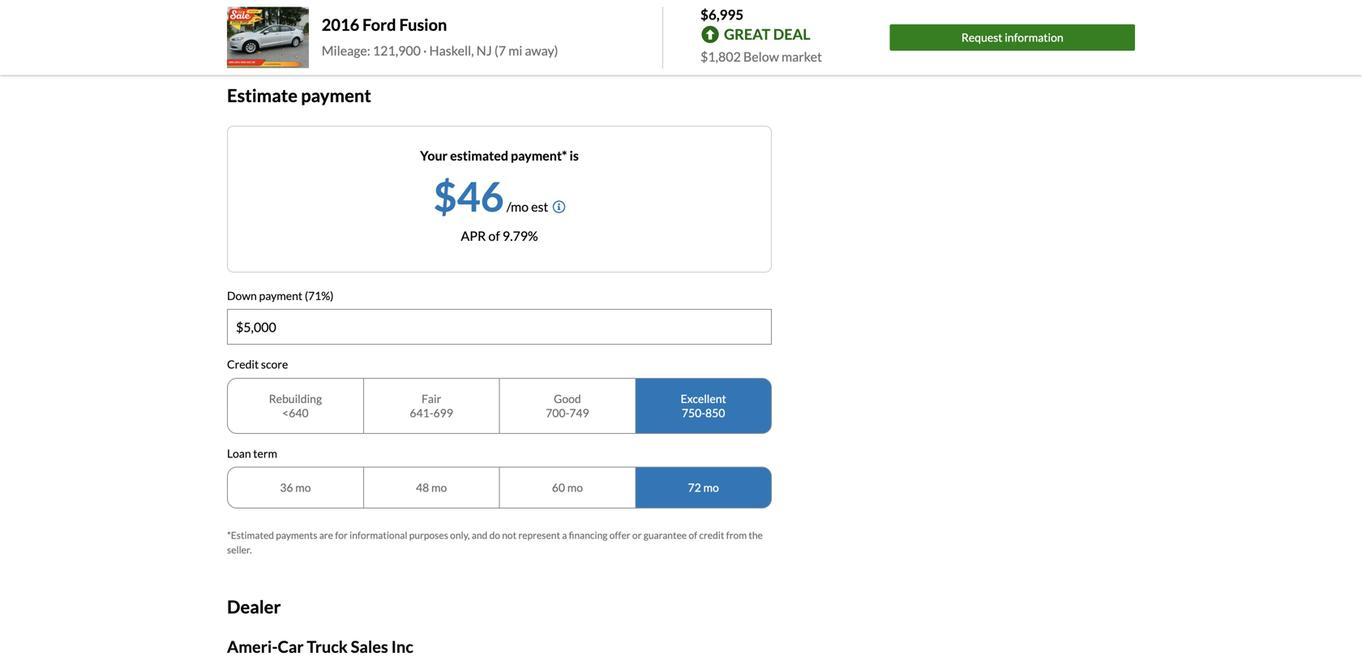 Task type: describe. For each thing, give the bounding box(es) containing it.
ford
[[363, 15, 396, 34]]

excellent
[[681, 392, 727, 405]]

show
[[227, 28, 258, 44]]

apr of 9.79%
[[461, 228, 538, 244]]

great deal
[[724, 25, 811, 43]]

inc
[[391, 637, 414, 657]]

36
[[280, 481, 293, 495]]

payment for down
[[259, 289, 303, 302]]

dealer
[[227, 596, 281, 617]]

truck
[[307, 637, 348, 657]]

mi
[[509, 42, 523, 58]]

2016
[[322, 15, 360, 34]]

rebuilding
[[269, 392, 322, 405]]

for
[[335, 529, 348, 541]]

from
[[727, 529, 747, 541]]

ameri-car truck sales inc link
[[227, 637, 414, 657]]

loan
[[227, 446, 251, 460]]

$1,802
[[701, 49, 741, 64]]

excellent 750-850
[[681, 392, 727, 420]]

good 700-749
[[546, 392, 589, 420]]

guarantee
[[644, 529, 687, 541]]

72 mo
[[688, 481, 719, 495]]

financing
[[569, 529, 608, 541]]

away)
[[525, 42, 559, 58]]

rebuilding <640
[[269, 392, 322, 420]]

informational
[[350, 529, 408, 541]]

your estimated payment* is
[[420, 147, 579, 163]]

price
[[261, 28, 289, 44]]

down
[[227, 289, 257, 302]]

good
[[554, 392, 581, 405]]

request information
[[962, 30, 1064, 44]]

$46
[[434, 171, 504, 220]]

do
[[490, 529, 500, 541]]

credit score
[[227, 357, 288, 371]]

seller.
[[227, 544, 252, 556]]

and
[[472, 529, 488, 541]]

offer
[[610, 529, 631, 541]]

9.79%
[[503, 228, 538, 244]]

the
[[749, 529, 763, 541]]

haskell,
[[430, 42, 474, 58]]

mileage:
[[322, 42, 371, 58]]

credit
[[227, 357, 259, 371]]

ameri-
[[227, 637, 278, 657]]

750-
[[682, 406, 706, 420]]

term
[[253, 446, 277, 460]]

show price history link
[[227, 28, 332, 44]]

of inside *estimated payments are for informational purposes only, and do not represent a financing offer or guarantee of credit from the seller.
[[689, 529, 698, 541]]

2016 ford fusion image
[[227, 7, 309, 68]]

<640
[[282, 406, 309, 420]]

fair 641-699
[[410, 392, 453, 420]]

below
[[744, 49, 779, 64]]

mo for 60 mo
[[568, 481, 583, 495]]

*estimated
[[227, 529, 274, 541]]

purposes
[[409, 529, 448, 541]]

fair
[[422, 392, 442, 405]]

700-
[[546, 406, 570, 420]]

loan term
[[227, 446, 277, 460]]

payment for estimate
[[301, 85, 371, 106]]

market
[[782, 49, 823, 64]]

*estimated payments are for informational purposes only, and do not represent a financing offer or guarantee of credit from the seller.
[[227, 529, 763, 556]]

850
[[706, 406, 726, 420]]

credit
[[700, 529, 725, 541]]

mo for 36 mo
[[295, 481, 311, 495]]

a
[[562, 529, 567, 541]]

not
[[502, 529, 517, 541]]

score
[[261, 357, 288, 371]]



Task type: vqa. For each thing, say whether or not it's contained in the screenshot.
down payment (71%)
yes



Task type: locate. For each thing, give the bounding box(es) containing it.
down payment (71%)
[[227, 289, 334, 302]]

(71%)
[[305, 289, 334, 302]]

great
[[724, 25, 771, 43]]

history
[[292, 28, 332, 44]]

1 mo from the left
[[295, 481, 311, 495]]

info circle image
[[553, 200, 566, 213]]

deal
[[774, 25, 811, 43]]

mo for 72 mo
[[704, 481, 719, 495]]

mo right 60 at the bottom of the page
[[568, 481, 583, 495]]

your
[[420, 147, 448, 163]]

$1,802 below market
[[701, 49, 823, 64]]

/mo
[[507, 199, 529, 214]]

0 horizontal spatial of
[[489, 228, 500, 244]]

sales
[[351, 637, 388, 657]]

72
[[688, 481, 701, 495]]

36 mo
[[280, 481, 311, 495]]

699
[[434, 406, 453, 420]]

2016 ford fusion mileage: 121,900 · haskell, nj (7 mi away)
[[322, 15, 559, 58]]

1 vertical spatial payment
[[259, 289, 303, 302]]

mo
[[295, 481, 311, 495], [432, 481, 447, 495], [568, 481, 583, 495], [704, 481, 719, 495]]

show price history
[[227, 28, 332, 44]]

payment*
[[511, 147, 567, 163]]

1 vertical spatial of
[[689, 529, 698, 541]]

apr
[[461, 228, 486, 244]]

payments
[[276, 529, 318, 541]]

are
[[319, 529, 333, 541]]

payment
[[301, 85, 371, 106], [259, 289, 303, 302]]

2 mo from the left
[[432, 481, 447, 495]]

of left credit
[[689, 529, 698, 541]]

641-
[[410, 406, 434, 420]]

or
[[633, 529, 642, 541]]

(7
[[495, 42, 506, 58]]

only,
[[450, 529, 470, 541]]

1 horizontal spatial of
[[689, 529, 698, 541]]

60 mo
[[552, 481, 583, 495]]

payment left (71%)
[[259, 289, 303, 302]]

estimate payment
[[227, 85, 371, 106]]

ameri-car truck sales inc
[[227, 637, 414, 657]]

749
[[570, 406, 589, 420]]

represent
[[519, 529, 560, 541]]

est
[[531, 199, 549, 214]]

0 vertical spatial of
[[489, 228, 500, 244]]

$46 /mo est
[[434, 171, 549, 220]]

mo right 72 at the bottom of the page
[[704, 481, 719, 495]]

0 vertical spatial payment
[[301, 85, 371, 106]]

of
[[489, 228, 500, 244], [689, 529, 698, 541]]

60
[[552, 481, 565, 495]]

mo right 36
[[295, 481, 311, 495]]

48 mo
[[416, 481, 447, 495]]

3 mo from the left
[[568, 481, 583, 495]]

Down payment (71%) text field
[[228, 310, 771, 344]]

is
[[570, 147, 579, 163]]

payment down mileage:
[[301, 85, 371, 106]]

mo right 48
[[432, 481, 447, 495]]

fusion
[[399, 15, 447, 34]]

121,900
[[373, 42, 421, 58]]

4 mo from the left
[[704, 481, 719, 495]]

information
[[1005, 30, 1064, 44]]

estimated
[[450, 147, 509, 163]]

request
[[962, 30, 1003, 44]]

·
[[423, 42, 427, 58]]

request information button
[[890, 24, 1136, 51]]

$6,995
[[701, 6, 744, 23]]

car
[[278, 637, 304, 657]]

48
[[416, 481, 429, 495]]

mo for 48 mo
[[432, 481, 447, 495]]

estimate
[[227, 85, 298, 106]]

of right apr
[[489, 228, 500, 244]]

nj
[[477, 42, 492, 58]]



